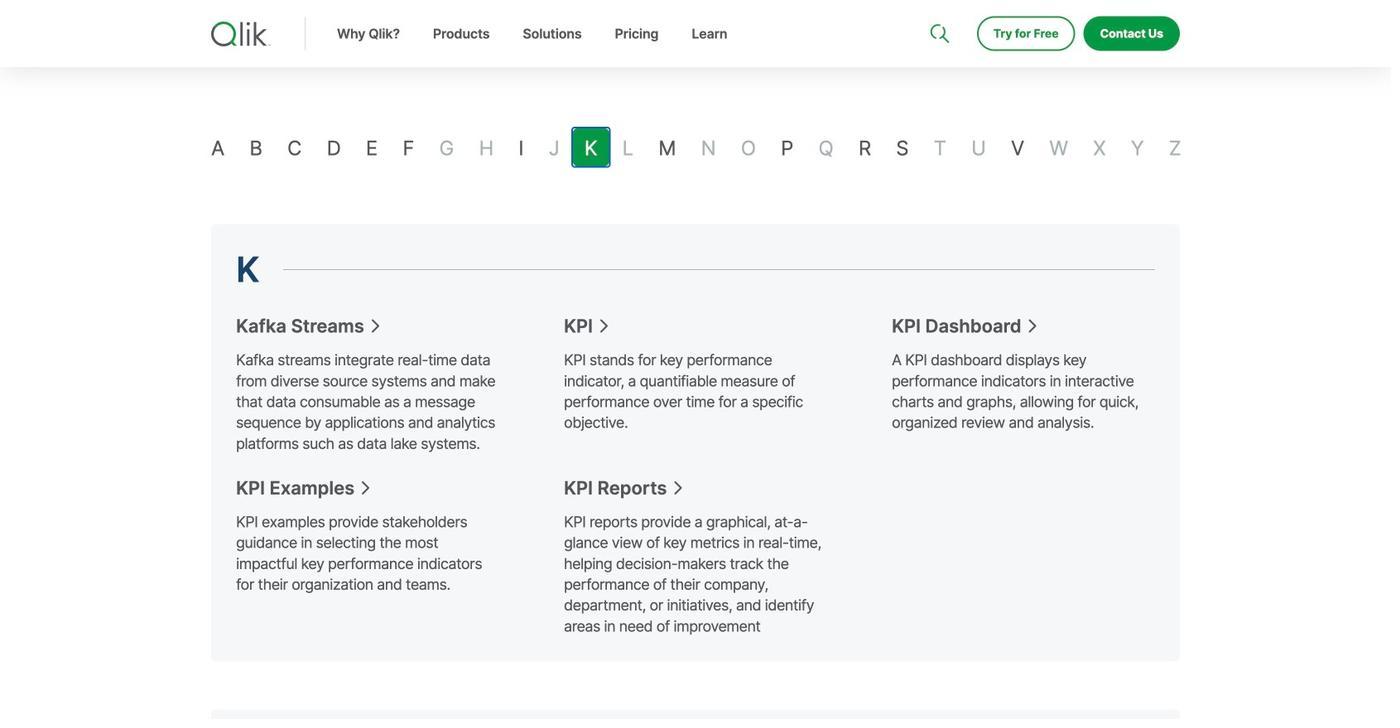 Task type: describe. For each thing, give the bounding box(es) containing it.
login image
[[1128, 0, 1141, 13]]



Task type: vqa. For each thing, say whether or not it's contained in the screenshot.
qlik image
yes



Task type: locate. For each thing, give the bounding box(es) containing it.
qlik image
[[211, 22, 271, 46]]

support image
[[932, 0, 945, 13]]



